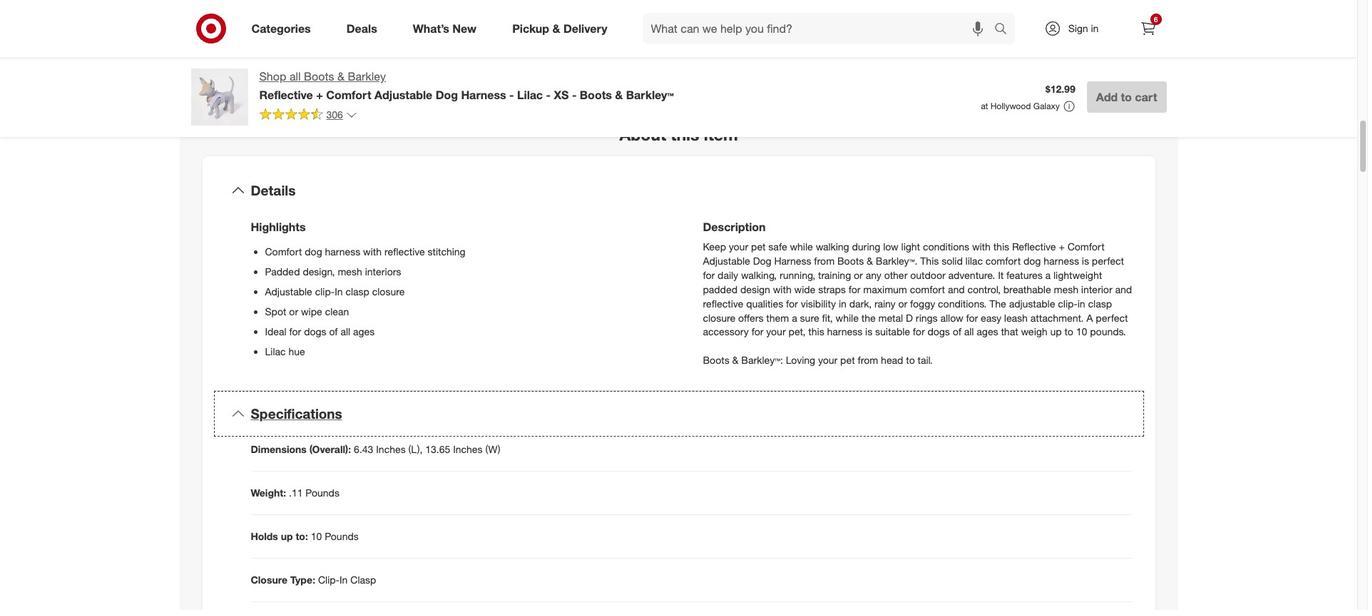 Task type: vqa. For each thing, say whether or not it's contained in the screenshot.
walking
yes



Task type: describe. For each thing, give the bounding box(es) containing it.
at hollywood galaxy
[[981, 101, 1060, 111]]

dogs inside "keep your pet safe while walking during low light conditions with this reflective + comfort adjustable dog harness from boots & barkley™. this solid lilac comfort dog harness is perfect for daily walking, running, training or any other outdoor adventure. it features a lightweight padded design with wide straps for maximum comfort and control, breathable mesh interior and reflective qualities for visibility in dark, rainy or foggy conditions. the adjustable clip-in clasp closure offers them a sure fit, while the metal d rings allow for easy leash attachment. a perfect accessory for your pet, this harness is suitable for dogs of all ages that weigh up to 10 pounds."
[[928, 325, 950, 337]]

qualities
[[747, 297, 784, 309]]

pickup & delivery link
[[500, 13, 626, 44]]

photo from lmmshops, 6 of 12 image
[[432, 0, 662, 47]]

1 vertical spatial comfort
[[910, 282, 946, 295]]

0 vertical spatial reflective
[[385, 245, 425, 258]]

for down rings
[[913, 325, 925, 337]]

1 horizontal spatial pet
[[841, 354, 855, 366]]

0 horizontal spatial with
[[363, 245, 382, 258]]

2 vertical spatial this
[[809, 325, 825, 337]]

rainy
[[875, 297, 896, 309]]

1 vertical spatial is
[[866, 325, 873, 337]]

what's new link
[[401, 13, 495, 44]]

reflective + comfort adjustable dog harness - lilac - boots & barkley™, 5 of 12 image
[[191, 0, 421, 47]]

type:
[[290, 574, 315, 586]]

1 horizontal spatial with
[[773, 282, 792, 295]]

for right ideal at left
[[289, 325, 301, 337]]

0 vertical spatial a
[[1046, 268, 1051, 280]]

solid
[[942, 254, 963, 266]]

0 horizontal spatial harness
[[325, 245, 361, 258]]

weight:
[[251, 486, 286, 499]]

reflective inside "keep your pet safe while walking during low light conditions with this reflective + comfort adjustable dog harness from boots & barkley™. this solid lilac comfort dog harness is perfect for daily walking, running, training or any other outdoor adventure. it features a lightweight padded design with wide straps for maximum comfort and control, breathable mesh interior and reflective qualities for visibility in dark, rainy or foggy conditions. the adjustable clip-in clasp closure offers them a sure fit, while the metal d rings allow for easy leash attachment. a perfect accessory for your pet, this harness is suitable for dogs of all ages that weigh up to 10 pounds."
[[703, 297, 744, 309]]

0 horizontal spatial clasp
[[346, 285, 370, 297]]

clip- inside "keep your pet safe while walking during low light conditions with this reflective + comfort adjustable dog harness from boots & barkley™. this solid lilac comfort dog harness is perfect for daily walking, running, training or any other outdoor adventure. it features a lightweight padded design with wide straps for maximum comfort and control, breathable mesh interior and reflective qualities for visibility in dark, rainy or foggy conditions. the adjustable clip-in clasp closure offers them a sure fit, while the metal d rings allow for easy leash attachment. a perfect accessory for your pet, this harness is suitable for dogs of all ages that weigh up to 10 pounds."
[[1059, 297, 1078, 309]]

design,
[[303, 265, 335, 277]]

foggy
[[911, 297, 936, 309]]

about
[[620, 124, 667, 144]]

1 horizontal spatial is
[[1082, 254, 1090, 266]]

search
[[988, 23, 1022, 37]]

them
[[767, 311, 790, 323]]

other
[[885, 268, 908, 280]]

fit,
[[822, 311, 833, 323]]

.11
[[289, 486, 303, 499]]

3 - from the left
[[572, 88, 577, 102]]

barkley
[[348, 69, 386, 83]]

hue
[[289, 345, 305, 357]]

dimensions (overall): 6.43 inches (l), 13.65 inches (w)
[[251, 443, 501, 455]]

rings
[[916, 311, 938, 323]]

1 vertical spatial up
[[281, 530, 293, 542]]

weigh
[[1022, 325, 1048, 337]]

a
[[1087, 311, 1094, 323]]

shop
[[259, 69, 286, 83]]

0 vertical spatial this
[[671, 124, 700, 144]]

categories
[[252, 21, 311, 35]]

1 horizontal spatial while
[[836, 311, 859, 323]]

1 vertical spatial pounds
[[325, 530, 359, 542]]

about this item
[[620, 124, 738, 144]]

image gallery element
[[191, 0, 662, 90]]

deals
[[347, 21, 377, 35]]

2 horizontal spatial or
[[899, 297, 908, 309]]

comfort inside shop all boots & barkley reflective + comfort adjustable dog harness - lilac - xs - boots & barkley™
[[326, 88, 372, 102]]

306
[[326, 108, 343, 120]]

0 vertical spatial while
[[790, 240, 813, 252]]

0 horizontal spatial or
[[289, 305, 298, 317]]

2 dogs from the left
[[304, 325, 327, 337]]

details button
[[214, 168, 1144, 213]]

holds up to: 10 pounds
[[251, 530, 359, 542]]

xs
[[554, 88, 569, 102]]

leash
[[1005, 311, 1028, 323]]

6
[[1154, 15, 1158, 24]]

breathable
[[1004, 282, 1052, 295]]

details
[[251, 182, 296, 198]]

barkley™.
[[876, 254, 918, 266]]

1 vertical spatial lilac
[[265, 345, 286, 357]]

visibility
[[801, 297, 836, 309]]

delivery
[[564, 21, 608, 35]]

1 and from the left
[[948, 282, 965, 295]]

0 vertical spatial in
[[335, 285, 343, 297]]

boots up 306 link
[[304, 69, 334, 83]]

show
[[377, 67, 406, 82]]

tail.
[[918, 354, 933, 366]]

6 link
[[1133, 13, 1164, 44]]

hollywood
[[991, 101, 1032, 111]]

0 horizontal spatial dog
[[305, 245, 322, 258]]

2 vertical spatial your
[[819, 354, 838, 366]]

0 horizontal spatial clip-
[[315, 285, 335, 297]]

1 vertical spatial perfect
[[1096, 311, 1129, 323]]

0 horizontal spatial adjustable
[[265, 285, 312, 297]]

clean
[[325, 305, 349, 317]]

weight: .11 pounds
[[251, 486, 340, 499]]

the
[[990, 297, 1007, 309]]

306 link
[[259, 108, 357, 124]]

(w)
[[486, 443, 501, 455]]

closure inside "keep your pet safe while walking during low light conditions with this reflective + comfort adjustable dog harness from boots & barkley™. this solid lilac comfort dog harness is perfect for daily walking, running, training or any other outdoor adventure. it features a lightweight padded design with wide straps for maximum comfort and control, breathable mesh interior and reflective qualities for visibility in dark, rainy or foggy conditions. the adjustable clip-in clasp closure offers them a sure fit, while the metal d rings allow for easy leash attachment. a perfect accessory for your pet, this harness is suitable for dogs of all ages that weigh up to 10 pounds."
[[703, 311, 736, 323]]

2 - from the left
[[546, 88, 551, 102]]

sure
[[800, 311, 820, 323]]

wide
[[795, 282, 816, 295]]

padded
[[265, 265, 300, 277]]

ideal for dogs of all ages
[[265, 325, 375, 337]]

all inside shop all boots & barkley reflective + comfort adjustable dog harness - lilac - xs - boots & barkley™
[[290, 69, 301, 83]]

closure type: clip-in clasp
[[251, 574, 376, 586]]

cart
[[1136, 90, 1158, 104]]

metal
[[879, 311, 904, 323]]

lilac
[[966, 254, 983, 266]]

1 horizontal spatial harness
[[827, 325, 863, 337]]

for down wide
[[786, 297, 798, 309]]

adjustable inside "keep your pet safe while walking during low light conditions with this reflective + comfort adjustable dog harness from boots & barkley™. this solid lilac comfort dog harness is perfect for daily walking, running, training or any other outdoor adventure. it features a lightweight padded design with wide straps for maximum comfort and control, breathable mesh interior and reflective qualities for visibility in dark, rainy or foggy conditions. the adjustable clip-in clasp closure offers them a sure fit, while the metal d rings allow for easy leash attachment. a perfect accessory for your pet, this harness is suitable for dogs of all ages that weigh up to 10 pounds."
[[703, 254, 751, 266]]

& right pickup
[[553, 21, 561, 35]]

training
[[819, 268, 852, 280]]

13.65
[[425, 443, 450, 455]]

description
[[703, 219, 766, 233]]

1 inches from the left
[[376, 443, 406, 455]]

1 - from the left
[[510, 88, 514, 102]]

1 horizontal spatial in
[[1078, 297, 1086, 309]]

ages inside "keep your pet safe while walking during low light conditions with this reflective + comfort adjustable dog harness from boots & barkley™. this solid lilac comfort dog harness is perfect for daily walking, running, training or any other outdoor adventure. it features a lightweight padded design with wide straps for maximum comfort and control, breathable mesh interior and reflective qualities for visibility in dark, rainy or foggy conditions. the adjustable clip-in clasp closure offers them a sure fit, while the metal d rings allow for easy leash attachment. a perfect accessory for your pet, this harness is suitable for dogs of all ages that weigh up to 10 pounds."
[[977, 325, 999, 337]]

stitching
[[428, 245, 466, 258]]

0 vertical spatial pounds
[[306, 486, 340, 499]]

2 of from the left
[[329, 325, 338, 337]]

1 vertical spatial a
[[792, 311, 798, 323]]

the
[[862, 311, 876, 323]]

padded
[[703, 282, 738, 295]]

to inside "keep your pet safe while walking during low light conditions with this reflective + comfort adjustable dog harness from boots & barkley™. this solid lilac comfort dog harness is perfect for daily walking, running, training or any other outdoor adventure. it features a lightweight padded design with wide straps for maximum comfort and control, breathable mesh interior and reflective qualities for visibility in dark, rainy or foggy conditions. the adjustable clip-in clasp closure offers them a sure fit, while the metal d rings allow for easy leash attachment. a perfect accessory for your pet, this harness is suitable for dogs of all ages that weigh up to 10 pounds."
[[1065, 325, 1074, 337]]

barkley™:
[[742, 354, 784, 366]]

barkley™
[[626, 88, 674, 102]]

to:
[[296, 530, 308, 542]]

add to cart
[[1097, 90, 1158, 104]]

up inside "keep your pet safe while walking during low light conditions with this reflective + comfort adjustable dog harness from boots & barkley™. this solid lilac comfort dog harness is perfect for daily walking, running, training or any other outdoor adventure. it features a lightweight padded design with wide straps for maximum comfort and control, breathable mesh interior and reflective qualities for visibility in dark, rainy or foggy conditions. the adjustable clip-in clasp closure offers them a sure fit, while the metal d rings allow for easy leash attachment. a perfect accessory for your pet, this harness is suitable for dogs of all ages that weigh up to 10 pounds."
[[1051, 325, 1062, 337]]

walking,
[[741, 268, 777, 280]]

search button
[[988, 13, 1022, 47]]

holds
[[251, 530, 278, 542]]

0 horizontal spatial your
[[729, 240, 749, 252]]

1 vertical spatial from
[[858, 354, 879, 366]]

harness inside "keep your pet safe while walking during low light conditions with this reflective + comfort adjustable dog harness from boots & barkley™. this solid lilac comfort dog harness is perfect for daily walking, running, training or any other outdoor adventure. it features a lightweight padded design with wide straps for maximum comfort and control, breathable mesh interior and reflective qualities for visibility in dark, rainy or foggy conditions. the adjustable clip-in clasp closure offers them a sure fit, while the metal d rings allow for easy leash attachment. a perfect accessory for your pet, this harness is suitable for dogs of all ages that weigh up to 10 pounds."
[[775, 254, 812, 266]]

clasp
[[351, 574, 376, 586]]

pickup & delivery
[[513, 21, 608, 35]]

loving
[[786, 354, 816, 366]]

adjustable
[[1010, 297, 1056, 309]]

adjustable clip-in clasp closure
[[265, 285, 405, 297]]

interior
[[1082, 282, 1113, 295]]

specifications button
[[214, 391, 1144, 436]]

harness inside shop all boots & barkley reflective + comfort adjustable dog harness - lilac - xs - boots & barkley™
[[461, 88, 506, 102]]



Task type: locate. For each thing, give the bounding box(es) containing it.
closure
[[372, 285, 405, 297], [703, 311, 736, 323]]

pounds right to:
[[325, 530, 359, 542]]

all down conditions.
[[965, 325, 974, 337]]

1 horizontal spatial -
[[546, 88, 551, 102]]

2 horizontal spatial to
[[1121, 90, 1132, 104]]

0 vertical spatial harness
[[461, 88, 506, 102]]

or left any
[[854, 268, 863, 280]]

reflective
[[385, 245, 425, 258], [703, 297, 744, 309]]

What can we help you find? suggestions appear below search field
[[643, 13, 998, 44]]

0 horizontal spatial 10
[[311, 530, 322, 542]]

1 horizontal spatial clip-
[[1059, 297, 1078, 309]]

dog up features at the right
[[1024, 254, 1041, 266]]

0 horizontal spatial and
[[948, 282, 965, 295]]

10 inside "keep your pet safe while walking during low light conditions with this reflective + comfort adjustable dog harness from boots & barkley™. this solid lilac comfort dog harness is perfect for daily walking, running, training or any other outdoor adventure. it features a lightweight padded design with wide straps for maximum comfort and control, breathable mesh interior and reflective qualities for visibility in dark, rainy or foggy conditions. the adjustable clip-in clasp closure offers them a sure fit, while the metal d rings allow for easy leash attachment. a perfect accessory for your pet, this harness is suitable for dogs of all ages that weigh up to 10 pounds."
[[1077, 325, 1088, 337]]

in right the sign
[[1091, 22, 1099, 34]]

0 vertical spatial lilac
[[517, 88, 543, 102]]

0 horizontal spatial is
[[866, 325, 873, 337]]

harness up lightweight
[[1044, 254, 1080, 266]]

1 vertical spatial your
[[767, 325, 786, 337]]

from
[[815, 254, 835, 266], [858, 354, 879, 366]]

clip-
[[318, 574, 340, 586]]

1 vertical spatial while
[[836, 311, 859, 323]]

for down offers
[[752, 325, 764, 337]]

2 horizontal spatial your
[[819, 354, 838, 366]]

comfort up padded at left top
[[265, 245, 302, 258]]

1 vertical spatial this
[[994, 240, 1010, 252]]

mesh inside "keep your pet safe while walking during low light conditions with this reflective + comfort adjustable dog harness from boots & barkley™. this solid lilac comfort dog harness is perfect for daily walking, running, training or any other outdoor adventure. it features a lightweight padded design with wide straps for maximum comfort and control, breathable mesh interior and reflective qualities for visibility in dark, rainy or foggy conditions. the adjustable clip-in clasp closure offers them a sure fit, while the metal d rings allow for easy leash attachment. a perfect accessory for your pet, this harness is suitable for dogs of all ages that weigh up to 10 pounds."
[[1054, 282, 1079, 295]]

pickup
[[513, 21, 550, 35]]

pounds
[[306, 486, 340, 499], [325, 530, 359, 542]]

& inside "keep your pet safe while walking during low light conditions with this reflective + comfort adjustable dog harness from boots & barkley™. this solid lilac comfort dog harness is perfect for daily walking, running, training or any other outdoor adventure. it features a lightweight padded design with wide straps for maximum comfort and control, breathable mesh interior and reflective qualities for visibility in dark, rainy or foggy conditions. the adjustable clip-in clasp closure offers them a sure fit, while the metal d rings allow for easy leash attachment. a perfect accessory for your pet, this harness is suitable for dogs of all ages that weigh up to 10 pounds."
[[867, 254, 873, 266]]

from inside "keep your pet safe while walking during low light conditions with this reflective + comfort adjustable dog harness from boots & barkley™. this solid lilac comfort dog harness is perfect for daily walking, running, training or any other outdoor adventure. it features a lightweight padded design with wide straps for maximum comfort and control, breathable mesh interior and reflective qualities for visibility in dark, rainy or foggy conditions. the adjustable clip-in clasp closure offers them a sure fit, while the metal d rings allow for easy leash attachment. a perfect accessory for your pet, this harness is suitable for dogs of all ages that weigh up to 10 pounds."
[[815, 254, 835, 266]]

pounds right .11
[[306, 486, 340, 499]]

interiors
[[365, 265, 401, 277]]

0 horizontal spatial comfort
[[265, 245, 302, 258]]

1 horizontal spatial lilac
[[517, 88, 543, 102]]

ages down the adjustable clip-in clasp closure
[[353, 325, 375, 337]]

highlights
[[251, 219, 306, 233]]

any
[[866, 268, 882, 280]]

your down description on the top right of page
[[729, 240, 749, 252]]

0 vertical spatial pet
[[751, 240, 766, 252]]

0 horizontal spatial while
[[790, 240, 813, 252]]

to inside button
[[1121, 90, 1132, 104]]

light
[[902, 240, 921, 252]]

suitable
[[876, 325, 911, 337]]

2 horizontal spatial adjustable
[[703, 254, 751, 266]]

0 vertical spatial closure
[[372, 285, 405, 297]]

0 horizontal spatial to
[[907, 354, 915, 366]]

1 vertical spatial closure
[[703, 311, 736, 323]]

for down conditions.
[[967, 311, 979, 323]]

this down sure
[[809, 325, 825, 337]]

comfort up it
[[986, 254, 1021, 266]]

1 horizontal spatial dog
[[1024, 254, 1041, 266]]

perfect up pounds.
[[1096, 311, 1129, 323]]

dogs down rings
[[928, 325, 950, 337]]

harness
[[461, 88, 506, 102], [775, 254, 812, 266]]

attachment.
[[1031, 311, 1084, 323]]

add
[[1097, 90, 1118, 104]]

lilac inside shop all boots & barkley reflective + comfort adjustable dog harness - lilac - xs - boots & barkley™
[[517, 88, 543, 102]]

1 horizontal spatial closure
[[703, 311, 736, 323]]

+ inside shop all boots & barkley reflective + comfort adjustable dog harness - lilac - xs - boots & barkley™
[[316, 88, 323, 102]]

comfort down outdoor
[[910, 282, 946, 295]]

harness up running,
[[775, 254, 812, 266]]

dog inside "keep your pet safe while walking during low light conditions with this reflective + comfort adjustable dog harness from boots & barkley™. this solid lilac comfort dog harness is perfect for daily walking, running, training or any other outdoor adventure. it features a lightweight padded design with wide straps for maximum comfort and control, breathable mesh interior and reflective qualities for visibility in dark, rainy or foggy conditions. the adjustable clip-in clasp closure offers them a sure fit, while the metal d rings allow for easy leash attachment. a perfect accessory for your pet, this harness is suitable for dogs of all ages that weigh up to 10 pounds."
[[1024, 254, 1041, 266]]

1 vertical spatial in
[[340, 574, 348, 586]]

0 horizontal spatial closure
[[372, 285, 405, 297]]

of down clean
[[329, 325, 338, 337]]

conditions
[[923, 240, 970, 252]]

(overall):
[[309, 443, 351, 455]]

while down dark,
[[836, 311, 859, 323]]

2 horizontal spatial harness
[[1044, 254, 1080, 266]]

lilac hue
[[265, 345, 305, 357]]

of inside "keep your pet safe while walking during low light conditions with this reflective + comfort adjustable dog harness from boots & barkley™. this solid lilac comfort dog harness is perfect for daily walking, running, training or any other outdoor adventure. it features a lightweight padded design with wide straps for maximum comfort and control, breathable mesh interior and reflective qualities for visibility in dark, rainy or foggy conditions. the adjustable clip-in clasp closure offers them a sure fit, while the metal d rings allow for easy leash attachment. a perfect accessory for your pet, this harness is suitable for dogs of all ages that weigh up to 10 pounds."
[[953, 325, 962, 337]]

up left to:
[[281, 530, 293, 542]]

& left barkley on the top left of page
[[338, 69, 345, 83]]

of down the allow
[[953, 325, 962, 337]]

2 horizontal spatial comfort
[[1068, 240, 1105, 252]]

up down attachment.
[[1051, 325, 1062, 337]]

all inside "keep your pet safe while walking during low light conditions with this reflective + comfort adjustable dog harness from boots & barkley™. this solid lilac comfort dog harness is perfect for daily walking, running, training or any other outdoor adventure. it features a lightweight padded design with wide straps for maximum comfort and control, breathable mesh interior and reflective qualities for visibility in dark, rainy or foggy conditions. the adjustable clip-in clasp closure offers them a sure fit, while the metal d rings allow for easy leash attachment. a perfect accessory for your pet, this harness is suitable for dogs of all ages that weigh up to 10 pounds."
[[965, 325, 974, 337]]

1 horizontal spatial comfort
[[986, 254, 1021, 266]]

all
[[290, 69, 301, 83], [965, 325, 974, 337], [341, 325, 350, 337]]

dark,
[[850, 297, 872, 309]]

mesh up the adjustable clip-in clasp closure
[[338, 265, 362, 277]]

0 vertical spatial to
[[1121, 90, 1132, 104]]

1 horizontal spatial +
[[1059, 240, 1065, 252]]

it
[[998, 268, 1004, 280]]

with up the interiors
[[363, 245, 382, 258]]

pounds.
[[1091, 325, 1127, 337]]

2 and from the left
[[1116, 282, 1133, 295]]

pet left "safe"
[[751, 240, 766, 252]]

from left head
[[858, 354, 879, 366]]

1 horizontal spatial ages
[[977, 325, 999, 337]]

comfort inside "keep your pet safe while walking during low light conditions with this reflective + comfort adjustable dog harness from boots & barkley™. this solid lilac comfort dog harness is perfect for daily walking, running, training or any other outdoor adventure. it features a lightweight padded design with wide straps for maximum comfort and control, breathable mesh interior and reflective qualities for visibility in dark, rainy or foggy conditions. the adjustable clip-in clasp closure offers them a sure fit, while the metal d rings allow for easy leash attachment. a perfect accessory for your pet, this harness is suitable for dogs of all ages that weigh up to 10 pounds."
[[1068, 240, 1105, 252]]

mesh
[[338, 265, 362, 277], [1054, 282, 1079, 295]]

0 vertical spatial reflective
[[259, 88, 313, 102]]

0 horizontal spatial mesh
[[338, 265, 362, 277]]

is down the
[[866, 325, 873, 337]]

pet inside "keep your pet safe while walking during low light conditions with this reflective + comfort adjustable dog harness from boots & barkley™. this solid lilac comfort dog harness is perfect for daily walking, running, training or any other outdoor adventure. it features a lightweight padded design with wide straps for maximum comfort and control, breathable mesh interior and reflective qualities for visibility in dark, rainy or foggy conditions. the adjustable clip-in clasp closure offers them a sure fit, while the metal d rings allow for easy leash attachment. a perfect accessory for your pet, this harness is suitable for dogs of all ages that weigh up to 10 pounds."
[[751, 240, 766, 252]]

0 horizontal spatial reflective
[[385, 245, 425, 258]]

boots right xs
[[580, 88, 612, 102]]

0 horizontal spatial dogs
[[304, 325, 327, 337]]

1 of from the left
[[953, 325, 962, 337]]

comfort up 306
[[326, 88, 372, 102]]

that
[[1002, 325, 1019, 337]]

reflective inside "keep your pet safe while walking during low light conditions with this reflective + comfort adjustable dog harness from boots & barkley™. this solid lilac comfort dog harness is perfect for daily walking, running, training or any other outdoor adventure. it features a lightweight padded design with wide straps for maximum comfort and control, breathable mesh interior and reflective qualities for visibility in dark, rainy or foggy conditions. the adjustable clip-in clasp closure offers them a sure fit, while the metal d rings allow for easy leash attachment. a perfect accessory for your pet, this harness is suitable for dogs of all ages that weigh up to 10 pounds."
[[1013, 240, 1057, 252]]

add to cart button
[[1087, 81, 1167, 113]]

and
[[948, 282, 965, 295], [1116, 282, 1133, 295]]

+ up 306 link
[[316, 88, 323, 102]]

or up d
[[899, 297, 908, 309]]

adjustable down padded at left top
[[265, 285, 312, 297]]

a up the pet,
[[792, 311, 798, 323]]

lilac down ideal at left
[[265, 345, 286, 357]]

boots
[[304, 69, 334, 83], [580, 88, 612, 102], [838, 254, 864, 266], [703, 354, 730, 366]]

in down straps
[[839, 297, 847, 309]]

dogs down the wipe
[[304, 325, 327, 337]]

adjustable down show at the left of the page
[[375, 88, 433, 102]]

&
[[553, 21, 561, 35], [338, 69, 345, 83], [615, 88, 623, 102], [867, 254, 873, 266], [733, 354, 739, 366]]

reflective down shop
[[259, 88, 313, 102]]

1 horizontal spatial this
[[809, 325, 825, 337]]

is up lightweight
[[1082, 254, 1090, 266]]

& down during
[[867, 254, 873, 266]]

clip- up attachment.
[[1059, 297, 1078, 309]]

reflective down padded
[[703, 297, 744, 309]]

10 right to:
[[311, 530, 322, 542]]

maximum
[[864, 282, 908, 295]]

galaxy
[[1034, 101, 1060, 111]]

closure down the interiors
[[372, 285, 405, 297]]

2 inches from the left
[[453, 443, 483, 455]]

categories link
[[239, 13, 329, 44]]

reflective inside shop all boots & barkley reflective + comfort adjustable dog harness - lilac - xs - boots & barkley™
[[259, 88, 313, 102]]

0 vertical spatial 10
[[1077, 325, 1088, 337]]

a right features at the right
[[1046, 268, 1051, 280]]

+ up lightweight
[[1059, 240, 1065, 252]]

during
[[852, 240, 881, 252]]

1 vertical spatial reflective
[[1013, 240, 1057, 252]]

reflective up features at the right
[[1013, 240, 1057, 252]]

for up padded
[[703, 268, 715, 280]]

inches left "(w)"
[[453, 443, 483, 455]]

dogs
[[928, 325, 950, 337], [304, 325, 327, 337]]

0 vertical spatial is
[[1082, 254, 1090, 266]]

closure
[[251, 574, 288, 586]]

harness down fit,
[[827, 325, 863, 337]]

+ inside "keep your pet safe while walking during low light conditions with this reflective + comfort adjustable dog harness from boots & barkley™. this solid lilac comfort dog harness is perfect for daily walking, running, training or any other outdoor adventure. it features a lightweight padded design with wide straps for maximum comfort and control, breathable mesh interior and reflective qualities for visibility in dark, rainy or foggy conditions. the adjustable clip-in clasp closure offers them a sure fit, while the metal d rings allow for easy leash attachment. a perfect accessory for your pet, this harness is suitable for dogs of all ages that weigh up to 10 pounds."
[[1059, 240, 1065, 252]]

closure up accessory
[[703, 311, 736, 323]]

this up it
[[994, 240, 1010, 252]]

0 vertical spatial mesh
[[338, 265, 362, 277]]

shop all boots & barkley reflective + comfort adjustable dog harness - lilac - xs - boots & barkley™
[[259, 69, 674, 102]]

0 horizontal spatial pet
[[751, 240, 766, 252]]

1 horizontal spatial 10
[[1077, 325, 1088, 337]]

dog up walking,
[[753, 254, 772, 266]]

0 vertical spatial +
[[316, 88, 323, 102]]

1 horizontal spatial to
[[1065, 325, 1074, 337]]

1 vertical spatial pet
[[841, 354, 855, 366]]

image of reflective + comfort adjustable dog harness - lilac - xs - boots & barkley™ image
[[191, 69, 248, 126]]

to
[[1121, 90, 1132, 104], [1065, 325, 1074, 337], [907, 354, 915, 366]]

item
[[704, 124, 738, 144]]

features
[[1007, 268, 1043, 280]]

0 horizontal spatial from
[[815, 254, 835, 266]]

dog
[[305, 245, 322, 258], [1024, 254, 1041, 266]]

easy
[[981, 311, 1002, 323]]

lilac left xs
[[517, 88, 543, 102]]

offers
[[739, 311, 764, 323]]

1 horizontal spatial a
[[1046, 268, 1051, 280]]

1 horizontal spatial of
[[953, 325, 962, 337]]

1 horizontal spatial your
[[767, 325, 786, 337]]

this
[[921, 254, 939, 266]]

0 horizontal spatial +
[[316, 88, 323, 102]]

in down interior
[[1078, 297, 1086, 309]]

in up clean
[[335, 285, 343, 297]]

daily
[[718, 268, 739, 280]]

your right loving
[[819, 354, 838, 366]]

perfect up interior
[[1092, 254, 1125, 266]]

0 horizontal spatial of
[[329, 325, 338, 337]]

reflective
[[259, 88, 313, 102], [1013, 240, 1057, 252]]

all down clean
[[341, 325, 350, 337]]

harness up padded design, mesh interiors
[[325, 245, 361, 258]]

1 horizontal spatial all
[[341, 325, 350, 337]]

up
[[1051, 325, 1062, 337], [281, 530, 293, 542]]

all right shop
[[290, 69, 301, 83]]

boots & barkley™: loving your pet from head to tail.
[[703, 354, 933, 366]]

from down walking
[[815, 254, 835, 266]]

2 horizontal spatial with
[[973, 240, 991, 252]]

2 horizontal spatial -
[[572, 88, 577, 102]]

adjustable up daily
[[703, 254, 751, 266]]

& left barkley™:
[[733, 354, 739, 366]]

clip- down "design,"
[[315, 285, 335, 297]]

1 vertical spatial reflective
[[703, 297, 744, 309]]

safe
[[769, 240, 788, 252]]

2 vertical spatial to
[[907, 354, 915, 366]]

ages down the easy
[[977, 325, 999, 337]]

new
[[453, 21, 477, 35]]

$12.99
[[1046, 83, 1076, 95]]

pet,
[[789, 325, 806, 337]]

& left barkley™
[[615, 88, 623, 102]]

2 horizontal spatial in
[[1091, 22, 1099, 34]]

1 horizontal spatial harness
[[775, 254, 812, 266]]

to left 'tail.'
[[907, 354, 915, 366]]

1 horizontal spatial inches
[[453, 443, 483, 455]]

lightweight
[[1054, 268, 1103, 280]]

head
[[881, 354, 904, 366]]

0 horizontal spatial in
[[839, 297, 847, 309]]

while
[[790, 240, 813, 252], [836, 311, 859, 323]]

0 vertical spatial up
[[1051, 325, 1062, 337]]

boots down accessory
[[703, 354, 730, 366]]

spot
[[265, 305, 287, 317]]

adventure.
[[949, 268, 996, 280]]

clasp inside "keep your pet safe while walking during low light conditions with this reflective + comfort adjustable dog harness from boots & barkley™. this solid lilac comfort dog harness is perfect for daily walking, running, training or any other outdoor adventure. it features a lightweight padded design with wide straps for maximum comfort and control, breathable mesh interior and reflective qualities for visibility in dark, rainy or foggy conditions. the adjustable clip-in clasp closure offers them a sure fit, while the metal d rings allow for easy leash attachment. a perfect accessory for your pet, this harness is suitable for dogs of all ages that weigh up to 10 pounds."
[[1089, 297, 1113, 309]]

inches left (l),
[[376, 443, 406, 455]]

to right add
[[1121, 90, 1132, 104]]

adjustable
[[375, 88, 433, 102], [703, 254, 751, 266], [265, 285, 312, 297]]

while right "safe"
[[790, 240, 813, 252]]

dog inside "keep your pet safe while walking during low light conditions with this reflective + comfort adjustable dog harness from boots & barkley™. this solid lilac comfort dog harness is perfect for daily walking, running, training or any other outdoor adventure. it features a lightweight padded design with wide straps for maximum comfort and control, breathable mesh interior and reflective qualities for visibility in dark, rainy or foggy conditions. the adjustable clip-in clasp closure offers them a sure fit, while the metal d rings allow for easy leash attachment. a perfect accessory for your pet, this harness is suitable for dogs of all ages that weigh up to 10 pounds."
[[753, 254, 772, 266]]

your
[[729, 240, 749, 252], [767, 325, 786, 337], [819, 354, 838, 366]]

control,
[[968, 282, 1001, 295]]

clasp up clean
[[346, 285, 370, 297]]

to down attachment.
[[1065, 325, 1074, 337]]

1 horizontal spatial dogs
[[928, 325, 950, 337]]

reflective up the interiors
[[385, 245, 425, 258]]

boots down during
[[838, 254, 864, 266]]

clasp down interior
[[1089, 297, 1113, 309]]

your down them
[[767, 325, 786, 337]]

specifications
[[251, 405, 342, 422]]

a
[[1046, 268, 1051, 280], [792, 311, 798, 323]]

walking
[[816, 240, 850, 252]]

accessory
[[703, 325, 749, 337]]

or left the wipe
[[289, 305, 298, 317]]

dog up "design,"
[[305, 245, 322, 258]]

comfort up lightweight
[[1068, 240, 1105, 252]]

0 horizontal spatial up
[[281, 530, 293, 542]]

lilac
[[517, 88, 543, 102], [265, 345, 286, 357]]

1 horizontal spatial reflective
[[1013, 240, 1057, 252]]

pet
[[751, 240, 766, 252], [841, 354, 855, 366]]

and up conditions.
[[948, 282, 965, 295]]

this
[[671, 124, 700, 144], [994, 240, 1010, 252], [809, 325, 825, 337]]

more
[[409, 67, 435, 82]]

perfect
[[1092, 254, 1125, 266], [1096, 311, 1129, 323]]

for up dark,
[[849, 282, 861, 295]]

0 vertical spatial dog
[[436, 88, 458, 102]]

1 horizontal spatial comfort
[[326, 88, 372, 102]]

0 horizontal spatial -
[[510, 88, 514, 102]]

with down running,
[[773, 282, 792, 295]]

spot or wipe clean
[[265, 305, 349, 317]]

0 horizontal spatial ages
[[353, 325, 375, 337]]

1 vertical spatial mesh
[[1054, 282, 1079, 295]]

1 horizontal spatial and
[[1116, 282, 1133, 295]]

boots inside "keep your pet safe while walking during low light conditions with this reflective + comfort adjustable dog harness from boots & barkley™. this solid lilac comfort dog harness is perfect for daily walking, running, training or any other outdoor adventure. it features a lightweight padded design with wide straps for maximum comfort and control, breathable mesh interior and reflective qualities for visibility in dark, rainy or foggy conditions. the adjustable clip-in clasp closure offers them a sure fit, while the metal d rings allow for easy leash attachment. a perfect accessory for your pet, this harness is suitable for dogs of all ages that weigh up to 10 pounds."
[[838, 254, 864, 266]]

6.43
[[354, 443, 373, 455]]

0 horizontal spatial comfort
[[910, 282, 946, 295]]

0 vertical spatial adjustable
[[375, 88, 433, 102]]

2 ages from the left
[[353, 325, 375, 337]]

this left item
[[671, 124, 700, 144]]

10 down a
[[1077, 325, 1088, 337]]

0 horizontal spatial harness
[[461, 88, 506, 102]]

adjustable inside shop all boots & barkley reflective + comfort adjustable dog harness - lilac - xs - boots & barkley™
[[375, 88, 433, 102]]

harness down images at the left top of the page
[[461, 88, 506, 102]]

1 horizontal spatial mesh
[[1054, 282, 1079, 295]]

1 vertical spatial harness
[[775, 254, 812, 266]]

0 vertical spatial perfect
[[1092, 254, 1125, 266]]

ideal
[[265, 325, 287, 337]]

low
[[884, 240, 899, 252]]

1 horizontal spatial clasp
[[1089, 297, 1113, 309]]

running,
[[780, 268, 816, 280]]

dog inside shop all boots & barkley reflective + comfort adjustable dog harness - lilac - xs - boots & barkley™
[[436, 88, 458, 102]]

1 ages from the left
[[977, 325, 999, 337]]

dog down images at the left top of the page
[[436, 88, 458, 102]]

and right interior
[[1116, 282, 1133, 295]]

with up lilac
[[973, 240, 991, 252]]

pet left head
[[841, 354, 855, 366]]

1 horizontal spatial or
[[854, 268, 863, 280]]

0 horizontal spatial lilac
[[265, 345, 286, 357]]

mesh down lightweight
[[1054, 282, 1079, 295]]

in left clasp
[[340, 574, 348, 586]]

1 dogs from the left
[[928, 325, 950, 337]]

1 vertical spatial 10
[[311, 530, 322, 542]]

deals link
[[334, 13, 395, 44]]

1 horizontal spatial adjustable
[[375, 88, 433, 102]]



